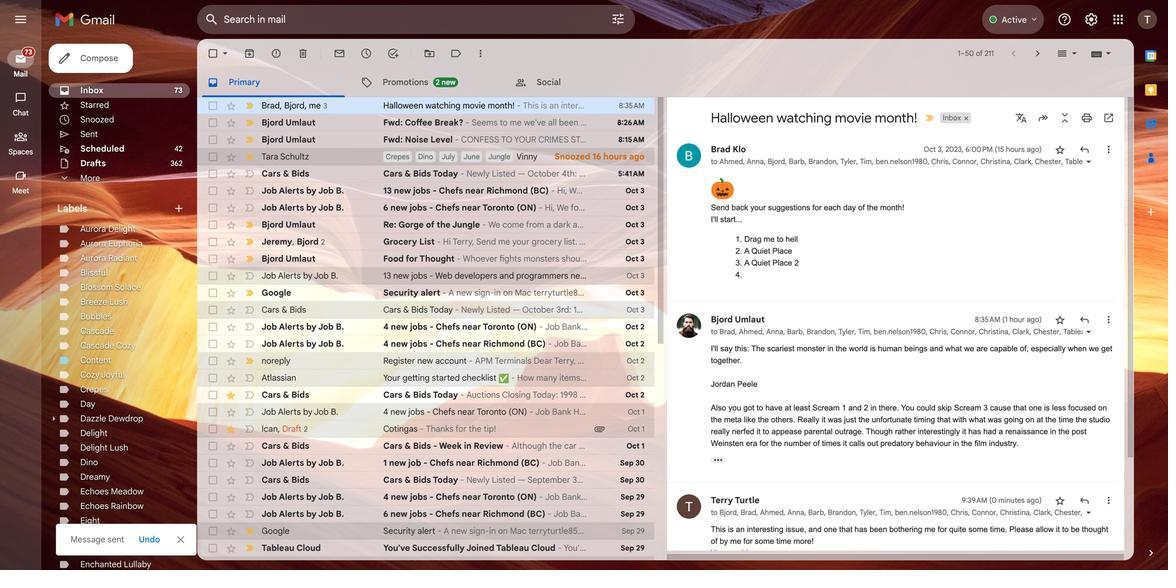 Task type: vqa. For each thing, say whether or not it's contained in the screenshot.


Task type: locate. For each thing, give the bounding box(es) containing it.
14 row from the top
[[197, 319, 654, 336]]

4 row from the top
[[197, 148, 654, 166]]

27 row from the top
[[197, 540, 654, 557]]

time down less
[[1059, 416, 1074, 425]]

1 not important switch from the top
[[243, 168, 256, 180]]

1 vertical spatial christina
[[979, 328, 1009, 337]]

2 security alert - from the top
[[383, 526, 444, 537]]

21 row from the top
[[197, 438, 654, 455]]

near up cotingas - thanks for the tip!
[[458, 407, 475, 418]]

1 horizontal spatial cloud
[[531, 543, 556, 554]]

ahmed up interesting
[[760, 509, 784, 518]]

1 vertical spatial crepes
[[80, 385, 108, 395]]

sep for security alert -
[[622, 527, 635, 536]]

alert containing message sent
[[19, 28, 1149, 556]]

30 for 1 new job - chefs near richmond (bc) -
[[636, 459, 645, 468]]

3 ago) from the top
[[1027, 497, 1042, 506]]

3 inside brad , bjord , me 3
[[323, 101, 327, 111]]

4 for sixth not important switch from the bottom
[[383, 339, 389, 350]]

rather
[[895, 427, 916, 437]]

important according to google magic. switch for register new account
[[243, 355, 256, 368]]

2 30 from the top
[[636, 476, 645, 485]]

6 job alerts by job b. from the top
[[262, 407, 338, 418]]

the right "day" in the right top of the page
[[867, 203, 878, 212]]

some
[[969, 525, 988, 535], [755, 537, 774, 546]]

6 important according to google magic. switch from the top
[[243, 287, 256, 299]]

vinny
[[517, 152, 538, 162]]

day
[[843, 203, 856, 212]]

1 vertical spatial connor
[[951, 328, 975, 337]]

show details image
[[1085, 158, 1092, 166], [1085, 329, 1092, 336]]

of up the list
[[426, 220, 435, 230]]

0 horizontal spatial is
[[728, 525, 734, 535]]

sent
[[107, 535, 124, 545]]

your left grocery
[[512, 237, 530, 247]]

was left 'just'
[[828, 416, 842, 425]]

None checkbox
[[207, 47, 219, 60], [207, 100, 219, 112], [207, 168, 219, 180], [207, 202, 219, 214], [207, 219, 219, 231], [207, 253, 219, 265], [207, 321, 219, 333], [207, 355, 219, 368], [207, 372, 219, 385], [207, 441, 219, 453], [207, 458, 219, 470], [207, 560, 219, 571], [207, 47, 219, 60], [207, 100, 219, 112], [207, 168, 219, 180], [207, 202, 219, 214], [207, 219, 219, 231], [207, 253, 219, 265], [207, 321, 219, 333], [207, 355, 219, 368], [207, 372, 219, 385], [207, 441, 219, 453], [207, 458, 219, 470], [207, 560, 219, 571]]

programmers
[[516, 271, 568, 281]]

row
[[197, 97, 654, 114], [197, 114, 654, 131], [197, 131, 654, 148], [197, 148, 654, 166], [197, 166, 654, 183], [197, 183, 654, 200], [197, 200, 654, 217], [197, 217, 654, 234], [197, 234, 654, 251], [197, 251, 654, 268], [197, 268, 654, 285], [197, 285, 654, 302], [197, 302, 654, 319], [197, 319, 654, 336], [197, 336, 654, 353], [197, 353, 654, 370], [197, 370, 654, 387], [197, 387, 654, 404], [197, 404, 654, 421], [197, 421, 654, 438], [197, 438, 654, 455], [197, 455, 654, 472], [197, 472, 654, 489], [197, 489, 654, 506], [197, 506, 654, 523], [197, 523, 654, 540], [197, 540, 654, 557]]

tyler up world
[[839, 328, 855, 337]]

chefs up account
[[436, 339, 460, 350]]

2 4 new jobs - chefs near toronto (on) - from the top
[[383, 407, 535, 418]]

chefs for 21th row from the bottom of the halloween watching movie month! main content
[[435, 203, 460, 213]]

month! inside send back your suggestions for each day of the month! i'll start... drag me to hell a quiet place a quiet place 2
[[880, 203, 904, 212]]

0 vertical spatial one
[[1029, 404, 1042, 413]]

more image
[[475, 47, 487, 60]]

1 vertical spatial quiet
[[751, 259, 770, 268]]

9:39 am (0 minutes ago)
[[962, 497, 1042, 506]]

(1
[[1002, 315, 1008, 325]]

8:35 am (1 hour ago) cell
[[975, 314, 1042, 326]]

chefs up "thanks" at left bottom
[[433, 407, 455, 418]]

ben.nelson1980 for umlaut
[[874, 328, 926, 337]]

1 horizontal spatial snoozed
[[555, 152, 590, 162]]

None checkbox
[[207, 117, 219, 129], [207, 134, 219, 146], [207, 151, 219, 163], [207, 185, 219, 197], [207, 236, 219, 248], [207, 270, 219, 282], [207, 287, 219, 299], [207, 304, 219, 316], [207, 338, 219, 350], [207, 389, 219, 402], [207, 406, 219, 419], [207, 423, 219, 436], [207, 475, 219, 487], [207, 492, 219, 504], [207, 509, 219, 521], [207, 526, 219, 538], [207, 543, 219, 555], [207, 117, 219, 129], [207, 134, 219, 146], [207, 151, 219, 163], [207, 185, 219, 197], [207, 236, 219, 248], [207, 270, 219, 282], [207, 287, 219, 299], [207, 304, 219, 316], [207, 338, 219, 350], [207, 389, 219, 402], [207, 406, 219, 419], [207, 423, 219, 436], [207, 475, 219, 487], [207, 492, 219, 504], [207, 509, 219, 521], [207, 526, 219, 538], [207, 543, 219, 555]]

lush for delight lush
[[110, 443, 128, 454]]

the left post
[[1059, 427, 1070, 437]]

undo alert
[[134, 529, 165, 551]]

new for ninth row from the bottom
[[390, 407, 406, 418]]

barb up suggestions
[[789, 157, 805, 166]]

3 4 new jobs - chefs near toronto (on) - from the top
[[383, 492, 545, 503]]

umlaut for food for thought
[[286, 254, 316, 264]]

0 vertical spatial chris
[[932, 157, 949, 166]]

aurora up blissful
[[80, 253, 106, 264]]

1 vertical spatial sep 30
[[620, 476, 645, 485]]

ago) right 'minutes'
[[1027, 497, 1042, 506]]

snoozed inside halloween watching movie month! main content
[[555, 152, 590, 162]]

job alerts by job b. for 10th not important switch from the top
[[262, 407, 338, 418]]

0 horizontal spatial has
[[855, 525, 868, 535]]

1 vertical spatial 6
[[383, 509, 388, 520]]

3 for 6 new jobs - chefs near toronto (on) -
[[641, 204, 645, 213]]

(on) for oct 2
[[517, 322, 537, 333]]

2 vertical spatial clark
[[1034, 509, 1051, 518]]

hours
[[1006, 145, 1025, 154], [603, 152, 627, 162]]

1 cars & bids today - from the top
[[383, 169, 467, 179]]

is inside "this is an interesting issue, and one that has been bothering me for quite some time. please allow it to be thought of by me for some time more! your aspirin,"
[[728, 525, 734, 535]]

by for 24th row from the top of the halloween watching movie month! main content
[[306, 492, 317, 503]]

2 horizontal spatial is
[[1044, 404, 1050, 413]]

Not starred checkbox
[[1054, 144, 1066, 156], [1054, 495, 1066, 507]]

tyler up been
[[860, 509, 876, 518]]

0 vertical spatial a
[[744, 247, 749, 256]]

cascade
[[80, 326, 114, 337], [80, 341, 114, 351]]

add to tasks image
[[387, 47, 399, 60]]

echoes rainbow
[[80, 501, 144, 512]]

main menu image
[[13, 12, 28, 27]]

1 horizontal spatial dino
[[418, 152, 433, 162]]

me inside send back your suggestions for each day of the month! i'll start... drag me to hell a quiet place a quiet place 2
[[764, 235, 775, 244]]

aspirin,
[[729, 549, 755, 558]]

grocery list - hi terry, send me your grocery list. thanks, jer
[[383, 237, 623, 247]]

13 for 13 new jobs - chefs near richmond (bc) -
[[383, 186, 392, 196]]

aurora for aurora delight
[[80, 224, 106, 235]]

oct 2 for 4 new jobs - chefs near richmond (bc) -
[[626, 340, 645, 349]]

bjord up say
[[711, 315, 733, 325]]

1 horizontal spatial movie
[[835, 110, 872, 127]]

your down the register on the left
[[383, 373, 400, 384]]

alerts for 10th not important switch from the top
[[278, 407, 301, 418]]

google for sep
[[262, 526, 290, 537]]

4 new jobs - chefs near toronto (on) -
[[383, 322, 545, 333], [383, 407, 535, 418], [383, 492, 545, 503]]

not starred image
[[1054, 495, 1066, 507]]

(bc) for 6 new jobs - chefs near richmond (bc)
[[527, 509, 546, 520]]

crepes down noise
[[386, 152, 410, 162]]

your inside row
[[383, 373, 400, 384]]

by for sixth row from the bottom
[[306, 458, 317, 469]]

1 vertical spatial alert
[[418, 526, 435, 537]]

1 vertical spatial google
[[262, 526, 290, 537]]

bjord down primary "tab"
[[284, 100, 305, 111]]

3 cars & bids today - from the top
[[383, 390, 467, 401]]

1 vertical spatial place
[[773, 259, 792, 268]]

tab list containing primary
[[197, 68, 1134, 97]]

jungle
[[488, 152, 510, 162], [452, 220, 480, 230]]

0 horizontal spatial what
[[945, 344, 962, 354]]

delight down the delight link
[[80, 443, 108, 454]]

dino down fwd: noise level -
[[418, 152, 433, 162]]

15 row from the top
[[197, 336, 654, 353]]

umlaut for fwd: noise level
[[286, 134, 316, 145]]

0 vertical spatial not starred checkbox
[[1054, 144, 1066, 156]]

oct 1 for -
[[627, 442, 645, 451]]

you've successfully joined tableau cloud -
[[383, 543, 564, 554]]

monster
[[797, 344, 825, 354]]

and inside "this is an interesting issue, and one that has been bothering me for quite some time. please allow it to be thought of by me for some time more! your aspirin,"
[[809, 525, 822, 535]]

1 scream from the left
[[813, 404, 840, 413]]

near
[[465, 186, 484, 196], [462, 203, 481, 213], [571, 271, 588, 281], [462, 322, 481, 333], [462, 339, 481, 350], [458, 407, 475, 418], [456, 458, 475, 469], [462, 492, 481, 503], [462, 509, 481, 520]]

cars & bids today - for oct 2
[[383, 390, 467, 401]]

cars & bids for 3
[[262, 305, 306, 315]]

1 vertical spatial what
[[969, 416, 986, 425]]

oct 3 for grocery list - hi terry, send me your grocery list. thanks, jer
[[626, 238, 645, 247]]

is inside i'll say this: the scariest monster in the world is human beings and what we are capable of, especially when we get together.
[[870, 344, 876, 354]]

0 horizontal spatial hours
[[603, 152, 627, 162]]

bids
[[291, 169, 309, 179], [413, 169, 431, 179], [290, 305, 306, 315], [411, 305, 428, 315], [291, 390, 309, 401], [413, 390, 431, 401], [291, 441, 309, 452], [413, 441, 431, 452], [291, 475, 309, 486], [413, 475, 431, 486]]

enchanted
[[80, 545, 122, 556], [80, 560, 122, 570]]

oct 3 for 13 new jobs - chefs near richmond (bc) -
[[626, 186, 645, 196]]

0 vertical spatial ben.nelson1980
[[876, 157, 928, 166]]

5 cars & bids from the top
[[262, 475, 309, 486]]

has left been
[[855, 525, 868, 535]]

bjord umlaut down brad , bjord , me 3
[[262, 117, 316, 128]]

by inside "this is an interesting issue, and one that has been bothering me for quite some time. please allow it to be thought of by me for some time more! your aspirin,"
[[720, 537, 728, 546]]

connor for brad klo
[[953, 157, 977, 166]]

terry,
[[453, 237, 474, 247]]

sep 30 for cars & bids today -
[[620, 476, 645, 485]]

(on) inside the 13 new jobs - web developers and programmers  near toronto (on) link
[[622, 271, 640, 281]]

sent
[[80, 129, 98, 140]]

especially
[[1031, 344, 1066, 354]]

chefs up the '4 new jobs - chefs near richmond (bc) -'
[[436, 322, 460, 333]]

watching inside row
[[425, 100, 461, 111]]

has inside also you got to have at least scream 1 and 2 in there. you could skip scream 3 cause that one is less focused on the meta like the others. really it was just the unfortunate timing that with what was going on at the time the studio really nerfed it to appease parental outrage. though rather interestingly it has had a renaissance in the post weinsten era for the number of times it calls out predatory behaviour in the film industry.
[[969, 427, 981, 437]]

1 vertical spatial delight
[[80, 428, 108, 439]]

1 security from the top
[[383, 288, 419, 298]]

connor for bjord umlaut
[[951, 328, 975, 337]]

13 new jobs - web developers and programmers  near toronto (on) link
[[383, 270, 640, 282]]

1 vertical spatial brandon
[[807, 328, 835, 337]]

some right 'quite'
[[969, 525, 988, 535]]

brad
[[262, 100, 280, 111], [711, 144, 731, 155], [720, 328, 735, 337], [741, 509, 756, 518]]

chester for bjord umlaut
[[1033, 328, 1060, 337]]

1 vertical spatial 30
[[636, 476, 645, 485]]

tip!
[[484, 424, 496, 435]]

has
[[969, 427, 981, 437], [855, 525, 868, 535]]

snoozed 16 hours ago
[[555, 152, 645, 162]]

0 vertical spatial 6
[[383, 203, 388, 213]]

aurora delight
[[80, 224, 136, 235]]

compose button
[[49, 44, 133, 73]]

23 row from the top
[[197, 472, 654, 489]]

(bc)
[[530, 186, 549, 196], [527, 339, 546, 350], [521, 458, 540, 469], [527, 509, 546, 520]]

alerts for 3rd not important switch from the top
[[279, 203, 304, 213]]

0 horizontal spatial one
[[824, 525, 837, 535]]

ahmed up the the
[[739, 328, 763, 337]]

16 row from the top
[[197, 353, 654, 370]]

1 vertical spatial tim
[[858, 328, 870, 337]]

near down "week"
[[456, 458, 475, 469]]

job alerts by job b. for sixth not important switch from the bottom
[[262, 339, 344, 350]]

chefs down cars & bids - week in review -
[[430, 458, 454, 469]]

bubbles
[[80, 312, 112, 322]]

1 horizontal spatial at
[[1037, 416, 1043, 425]]

1 horizontal spatial scream
[[954, 404, 981, 413]]

chefs up 6 new jobs - chefs near toronto (on) -
[[439, 186, 463, 196]]

successfully
[[412, 543, 465, 554]]

is left less
[[1044, 404, 1050, 413]]

brandon for klo
[[809, 157, 837, 166]]

16
[[593, 152, 601, 162]]

row containing tara schultz
[[197, 148, 654, 166]]

2 not starred checkbox from the top
[[1054, 495, 1066, 507]]

by for ninth row from the bottom
[[303, 407, 312, 418]]

1 vertical spatial anna
[[766, 328, 783, 337]]

please
[[1010, 525, 1034, 535]]

2 scream from the left
[[954, 404, 981, 413]]

2 fwd: from the top
[[383, 134, 403, 145]]

scariest
[[767, 344, 795, 354]]

2 was from the left
[[988, 416, 1002, 425]]

2023,
[[946, 145, 964, 154]]

what inside i'll say this: the scariest monster in the world is human beings and what we are capable of, especially when we get together.
[[945, 344, 962, 354]]

1 vertical spatial 8:35 am
[[975, 315, 1001, 325]]

chefs for third row from the bottom
[[435, 509, 460, 520]]

0 horizontal spatial anna
[[747, 157, 764, 166]]

meta
[[724, 416, 742, 425]]

2 job alerts by job b. from the top
[[262, 203, 344, 213]]

0 vertical spatial oct 1
[[628, 408, 645, 417]]

and up 'just'
[[849, 404, 862, 413]]

bjord umlaut down jeremy , bjord 2
[[262, 254, 316, 264]]

not starred checkbox for klo
[[1054, 144, 1066, 156]]

bjord umlaut up jeremy , bjord 2
[[262, 220, 316, 230]]

cars & bids today - down the web
[[383, 305, 461, 315]]

0 horizontal spatial scream
[[813, 404, 840, 413]]

dino up dreamy
[[80, 458, 98, 468]]

1 horizontal spatial inbox
[[943, 113, 961, 123]]

0 horizontal spatial watching
[[425, 100, 461, 111]]

4 cars & bids today - from the top
[[383, 475, 467, 486]]

umlaut for re: gorge of the jungle
[[286, 220, 316, 230]]

2 place from the top
[[773, 259, 792, 268]]

not starred image
[[1054, 144, 1066, 156], [1054, 314, 1066, 326]]

turtle
[[735, 496, 760, 506]]

one inside "this is an interesting issue, and one that has been bothering me for quite some time. please allow it to be thought of by me for some time more! your aspirin,"
[[824, 525, 837, 535]]

2 echoes from the top
[[80, 501, 109, 512]]

inbox inside 'button'
[[943, 113, 961, 123]]

9 row from the top
[[197, 234, 654, 251]]

1 horizontal spatial your
[[711, 549, 727, 558]]

13 new jobs - chefs near richmond (bc) -
[[383, 186, 557, 196]]

4 job alerts by job b. from the top
[[262, 322, 344, 333]]

1 horizontal spatial send
[[711, 203, 729, 212]]

8:35 am for 8:35 am
[[619, 101, 645, 110]]

2 vertical spatial chris
[[951, 509, 968, 518]]

3 for re: gorge of the jungle -
[[641, 221, 645, 230]]

8:35 am inside cell
[[975, 315, 1001, 325]]

connor down the 2023,
[[953, 157, 977, 166]]

today down 1 new job - chefs near richmond (bc) -
[[433, 475, 458, 486]]

🎃 image
[[711, 177, 734, 201]]

4 4 from the top
[[383, 492, 389, 503]]

0 horizontal spatial halloween
[[383, 100, 423, 111]]

navigation
[[0, 39, 43, 571]]

1 inside also you got to have at least scream 1 and 2 in there. you could skip scream 3 cause that one is less focused on the meta like the others. really it was just the unfortunate timing that with what was going on at the time the studio really nerfed it to appease parental outrage. though rather interestingly it has had a renaissance in the post weinsten era for the number of times it calls out predatory behaviour in the film industry.
[[842, 404, 846, 413]]

new for third row from the bottom
[[391, 509, 408, 520]]

that inside "this is an interesting issue, and one that has been bothering me for quite some time. please allow it to be thought of by me for some time more! your aspirin,"
[[839, 525, 853, 535]]

1 horizontal spatial time
[[1059, 416, 1074, 425]]

what up had
[[969, 416, 986, 425]]

1 fwd: from the top
[[383, 117, 403, 128]]

ago) right hour
[[1027, 315, 1042, 325]]

0 horizontal spatial snoozed
[[80, 114, 114, 125]]

and inside also you got to have at least scream 1 and 2 in there. you could skip scream 3 cause that one is less focused on the meta like the others. really it was just the unfortunate timing that with what was going on at the time the studio really nerfed it to appease parental outrage. though rather interestingly it has had a renaissance in the post weinsten era for the number of times it calls out predatory behaviour in the film industry.
[[849, 404, 862, 413]]

alert down the web
[[421, 288, 440, 298]]

has attachment image
[[594, 423, 606, 436]]

clark down oct 3, 2023, 6:00 pm (15 hours ago)
[[1014, 157, 1031, 166]]

1 vertical spatial jungle
[[452, 220, 480, 230]]

2 security from the top
[[383, 526, 415, 537]]

euphoria
[[108, 239, 143, 249]]

1 6 from the top
[[383, 203, 388, 213]]

with
[[953, 416, 967, 425]]

i'll left say
[[711, 344, 718, 354]]

2 inside jeremy , bjord 2
[[321, 238, 325, 247]]

jer
[[611, 237, 623, 247]]

29 for you've successfully joined tableau cloud -
[[636, 544, 645, 553]]

chefs up the 6 new jobs - chefs near richmond (bc) -
[[436, 492, 460, 503]]

6 for 6 new jobs - chefs near toronto (on) -
[[383, 203, 388, 213]]

3 for grocery list - hi terry, send me your grocery list. thanks, jer
[[641, 238, 645, 247]]

is left an
[[728, 525, 734, 535]]

your left the aspirin, at right
[[711, 549, 727, 558]]

clark down hour
[[1012, 328, 1030, 337]]

row containing atlassian
[[197, 370, 654, 387]]

cars & bids today - down getting
[[383, 390, 467, 401]]

today for oct 2
[[433, 390, 458, 401]]

chris up 'quite'
[[951, 509, 968, 518]]

0 vertical spatial christina
[[981, 157, 1010, 166]]

tyler for bjord umlaut
[[839, 328, 855, 337]]

umlaut
[[286, 117, 316, 128], [286, 134, 316, 145], [286, 220, 316, 230], [286, 254, 316, 264], [735, 315, 765, 325]]

1 show details image from the top
[[1085, 158, 1092, 166]]

barb up more!
[[808, 509, 824, 518]]

19 row from the top
[[197, 404, 654, 421]]

0 vertical spatial dino
[[418, 152, 433, 162]]

2 inside tab
[[436, 78, 440, 87]]

8 row from the top
[[197, 217, 654, 234]]

dino
[[418, 152, 433, 162], [80, 458, 98, 468]]

time inside "this is an interesting issue, and one that has been bothering me for quite some time. please allow it to be thought of by me for some time more! your aspirin,"
[[776, 537, 791, 546]]

richmond up "✅" icon on the left bottom of the page
[[483, 339, 525, 350]]

cozy
[[116, 341, 135, 351], [80, 370, 100, 381]]

show details image
[[1085, 510, 1092, 517]]

new inside tab
[[442, 78, 456, 87]]

scream
[[813, 404, 840, 413], [954, 404, 981, 413]]

we left are
[[964, 344, 974, 354]]

0 vertical spatial lush
[[109, 297, 128, 308]]

2 inside send back your suggestions for each day of the month! i'll start... drag me to hell a quiet place a quiet place 2
[[795, 259, 799, 268]]

1 vertical spatial i'll
[[711, 344, 718, 354]]

1 vertical spatial one
[[824, 525, 837, 535]]

cascade for cascade cozy
[[80, 341, 114, 351]]

sep 30
[[620, 459, 645, 468], [620, 476, 645, 485]]

halloween
[[383, 100, 423, 111], [711, 110, 774, 127]]

at up the others.
[[785, 404, 791, 413]]

that left been
[[839, 525, 853, 535]]

oct 1
[[628, 408, 645, 417], [628, 425, 645, 434], [627, 442, 645, 451]]

0 vertical spatial 30
[[636, 459, 645, 468]]

1 vertical spatial show details image
[[1085, 329, 1092, 336]]

richmond down vinny
[[486, 186, 528, 196]]

important according to google magic. switch
[[243, 117, 256, 129], [243, 134, 256, 146], [243, 151, 256, 163], [243, 236, 256, 248], [243, 253, 256, 265], [243, 287, 256, 299], [243, 355, 256, 368]]

row containing ican
[[197, 421, 654, 438]]

oct for 21th row from the bottom of the halloween watching movie month! main content
[[626, 204, 639, 213]]

0 vertical spatial ago)
[[1027, 145, 1042, 154]]

of down parental
[[813, 439, 820, 448]]

0 vertical spatial aurora
[[80, 224, 106, 235]]

2 show details image from the top
[[1085, 329, 1092, 336]]

1 sep 30 from the top
[[620, 459, 645, 468]]

1 vertical spatial barb
[[787, 328, 803, 337]]

focused
[[1068, 404, 1096, 413]]

nerfed
[[732, 427, 755, 437]]

chefs up successfully
[[435, 509, 460, 520]]

to down brad klo
[[711, 157, 718, 166]]

1 4 new jobs - chefs near toronto (on) - from the top
[[383, 322, 545, 333]]

enchanted lullaby link
[[80, 560, 151, 570]]

primary tab
[[197, 68, 350, 97]]

2
[[436, 78, 440, 87], [321, 238, 325, 247], [795, 259, 799, 268], [640, 323, 645, 332], [640, 340, 645, 349], [641, 357, 645, 366], [641, 374, 645, 383], [640, 391, 645, 400], [864, 404, 868, 413], [304, 425, 308, 434], [319, 561, 323, 571]]

1 vertical spatial your
[[512, 237, 530, 247]]

25 row from the top
[[197, 506, 654, 523]]

ago) right (15
[[1027, 145, 1042, 154]]

17 row from the top
[[197, 370, 654, 387]]

calls
[[849, 439, 865, 448]]

send back your suggestions for each day of the month! i'll start... drag me to hell a quiet place a quiet place 2
[[711, 203, 904, 268]]

show details image for klo
[[1085, 158, 1092, 166]]

0 vertical spatial clark
[[1014, 157, 1031, 166]]

2 not starred image from the top
[[1054, 314, 1066, 326]]

cascade for cascade link
[[80, 326, 114, 337]]

8:35 am left (1
[[975, 315, 1001, 325]]

really
[[711, 427, 730, 437]]

2 6 from the top
[[383, 509, 388, 520]]

toronto up the 6 new jobs - chefs near richmond (bc) -
[[483, 492, 515, 503]]

near up the '4 new jobs - chefs near richmond (bc) -'
[[462, 322, 481, 333]]

2 inside row
[[319, 561, 323, 571]]

list containing brad klo
[[667, 131, 1168, 571]]

0 vertical spatial echoes
[[80, 487, 109, 497]]

1 vertical spatial 73
[[174, 86, 183, 95]]

1 aurora from the top
[[80, 224, 106, 235]]

✅ image
[[499, 374, 509, 384]]

362
[[171, 159, 183, 168]]

some down interesting
[[755, 537, 774, 546]]

chris for klo
[[932, 157, 949, 166]]

alerts for sixth not important switch
[[279, 322, 304, 333]]

3 cars & bids from the top
[[262, 390, 309, 401]]

row containing jeremy
[[197, 234, 654, 251]]

7 not important switch from the top
[[243, 338, 256, 350]]

1 not starred checkbox from the top
[[1054, 144, 1066, 156]]

aurora for aurora euphoria
[[80, 239, 106, 249]]

alert
[[421, 288, 440, 298], [418, 526, 435, 537]]

1 vertical spatial 4 new jobs - chefs near toronto (on) -
[[383, 407, 535, 418]]

1 row from the top
[[197, 97, 654, 114]]

breeze lush link
[[80, 297, 128, 308]]

watching for halloween watching movie month! -
[[425, 100, 461, 111]]

2 vertical spatial delight
[[80, 443, 108, 454]]

bothering
[[890, 525, 923, 535]]

1 a from the top
[[744, 247, 749, 256]]

cascade cozy
[[80, 341, 135, 351]]

2 cascade from the top
[[80, 341, 114, 351]]

cozy joyful link
[[80, 370, 125, 381]]

oct 3, 2023, 6:00 pm (15 hours ago)
[[924, 145, 1042, 154]]

0 vertical spatial 13
[[383, 186, 392, 196]]

7 row from the top
[[197, 200, 654, 217]]

that up going on the bottom right of the page
[[1014, 404, 1027, 413]]

1 vertical spatial ben.nelson1980
[[874, 328, 926, 337]]

tim
[[860, 157, 872, 166], [858, 328, 870, 337], [880, 509, 891, 518]]

2 cars & bids from the top
[[262, 305, 306, 315]]

lush down dewdrop
[[110, 443, 128, 454]]

2 vertical spatial connor
[[972, 509, 996, 518]]

7 important according to google magic. switch from the top
[[243, 355, 256, 368]]

1 google from the top
[[262, 288, 291, 298]]

beings
[[904, 344, 928, 354]]

times
[[822, 439, 841, 448]]

halloween watching movie month!
[[711, 110, 917, 127]]

1 13 from the top
[[383, 186, 392, 196]]

8 not important switch from the top
[[243, 372, 256, 385]]

1 vertical spatial on
[[1026, 416, 1035, 425]]

2 row
[[197, 557, 654, 571]]

1 not starred image from the top
[[1054, 144, 1066, 156]]

the down focused
[[1076, 416, 1087, 425]]

1 vertical spatial ahmed
[[739, 328, 763, 337]]

4 new jobs - chefs near toronto (on) - up the 6 new jobs - chefs near richmond (bc) -
[[383, 492, 545, 503]]

3 job alerts by job b. from the top
[[262, 271, 338, 281]]

sep 29 for 4 new jobs - chefs near toronto (on) -
[[621, 493, 645, 502]]

1 vertical spatial ago)
[[1027, 315, 1042, 325]]

0 vertical spatial barb
[[789, 157, 805, 166]]

cause
[[990, 404, 1011, 413]]

cars & bids for 30
[[262, 475, 309, 486]]

not starred checkbox for turtle
[[1054, 495, 1066, 507]]

0 vertical spatial security alert -
[[383, 288, 449, 298]]

i'll inside i'll say this: the scariest monster in the world is human beings and what we are capable of, especially when we get together.
[[711, 344, 718, 354]]

2 inside also you got to have at least scream 1 and 2 in there. you could skip scream 3 cause that one is less focused on the meta like the others. really it was just the unfortunate timing that with what was going on at the time the studio really nerfed it to appease parental outrage. though rather interestingly it has had a renaissance in the post weinsten era for the number of times it calls out predatory behaviour in the film industry.
[[864, 404, 868, 413]]

1 horizontal spatial anna
[[766, 328, 783, 337]]

5 important according to google magic. switch from the top
[[243, 253, 256, 265]]

5:41 am
[[618, 169, 645, 179]]

time down "issue,"
[[776, 537, 791, 546]]

and up more!
[[809, 525, 822, 535]]

your inside send back your suggestions for each day of the month! i'll start... drag me to hell a quiet place a quiet place 2
[[751, 203, 766, 212]]

row containing tableau cloud
[[197, 540, 654, 557]]

4 cars & bids from the top
[[262, 441, 309, 452]]

0 vertical spatial cozy
[[116, 341, 135, 351]]

2 13 from the top
[[383, 271, 391, 281]]

food
[[383, 254, 404, 264]]

6 up re:
[[383, 203, 388, 213]]

8:35 am up 8:26 am at the right
[[619, 101, 645, 110]]

2 ago) from the top
[[1027, 315, 1042, 325]]

chefs for 14th row from the bottom of the halloween watching movie month! main content
[[436, 322, 460, 333]]

3 aurora from the top
[[80, 253, 106, 264]]

2 important according to google magic. switch from the top
[[243, 134, 256, 146]]

0 vertical spatial delight
[[108, 224, 136, 235]]

b.
[[336, 186, 344, 196], [336, 203, 344, 213], [331, 271, 338, 281], [336, 322, 344, 333], [336, 339, 344, 350], [331, 407, 338, 418], [336, 458, 344, 469], [336, 492, 344, 503], [336, 509, 344, 520]]

cars & bids today - for 5:41 am
[[383, 169, 467, 179]]

1 4 from the top
[[383, 322, 389, 333]]

the inside i'll say this: the scariest monster in the world is human beings and what we are capable of, especially when we get together.
[[836, 344, 847, 354]]

brad klo
[[711, 144, 746, 155]]

by for 6th row
[[306, 186, 317, 196]]

0 vertical spatial your
[[383, 373, 400, 384]]

more!
[[794, 537, 814, 546]]

is inside also you got to have at least scream 1 and 2 in there. you could skip scream 3 cause that one is less focused on the meta like the others. really it was just the unfortunate timing that with what was going on at the time the studio really nerfed it to appease parental outrage. though rather interestingly it has had a renaissance in the post weinsten era for the number of times it calls out predatory behaviour in the film industry.
[[1044, 404, 1050, 413]]

list
[[667, 131, 1168, 571]]

job alerts by job b. for 3rd not important switch from the top
[[262, 203, 344, 213]]

cascade link
[[80, 326, 114, 337]]

1 horizontal spatial we
[[1089, 344, 1099, 354]]

2 a from the top
[[744, 259, 749, 268]]

2 i'll from the top
[[711, 344, 718, 354]]

1 important according to google magic. switch from the top
[[243, 117, 256, 129]]

ago) for bjord umlaut
[[1027, 315, 1042, 325]]

bjord umlaut for food for thought
[[262, 254, 316, 264]]

0 horizontal spatial at
[[785, 404, 791, 413]]

in
[[828, 344, 834, 354], [871, 404, 877, 413], [953, 439, 959, 448], [464, 441, 472, 452]]

0 horizontal spatial send
[[476, 237, 496, 247]]

29 for security alert -
[[637, 527, 645, 536]]

hours inside cell
[[1006, 145, 1025, 154]]

hours inside row
[[603, 152, 627, 162]]

and inside i'll say this: the scariest monster in the world is human beings and what we are capable of, especially when we get together.
[[930, 344, 943, 354]]

(on) for oct 3
[[517, 203, 537, 213]]

by for 14th row from the bottom of the halloween watching movie month! main content
[[306, 322, 317, 333]]

13 inside the 13 new jobs - web developers and programmers  near toronto (on) link
[[383, 271, 391, 281]]

2 vertical spatial oct 1
[[627, 442, 645, 451]]

1 echoes from the top
[[80, 487, 109, 497]]

6:00 pm
[[966, 145, 993, 154]]

halloween for halloween watching movie month! -
[[383, 100, 423, 111]]

1 vertical spatial fwd:
[[383, 134, 403, 145]]

snooze image
[[360, 47, 372, 60]]

toronto down '13 new jobs - chefs near richmond (bc) -'
[[483, 203, 515, 213]]

4 important according to google magic. switch from the top
[[243, 236, 256, 248]]

0 vertical spatial tyler
[[840, 157, 856, 166]]

crepes up day
[[80, 385, 108, 395]]

2 cloud from the left
[[531, 543, 556, 554]]

select input tool image
[[1105, 49, 1112, 58]]

your inside "this is an interesting issue, and one that has been bothering me for quite some time. please allow it to be thought of by me for some time more! your aspirin,"
[[711, 549, 727, 558]]

dino inside row
[[418, 152, 433, 162]]

11 not important switch from the top
[[243, 423, 256, 436]]

oct 3 for 6 new jobs - chefs near toronto (on) -
[[626, 204, 645, 213]]

to inside send back your suggestions for each day of the month! i'll start... drag me to hell a quiet place a quiet place 2
[[777, 235, 784, 244]]

0 horizontal spatial some
[[755, 537, 774, 546]]

2 vertical spatial aurora
[[80, 253, 106, 264]]

umlaut up this:
[[735, 315, 765, 325]]

4 new jobs - chefs near richmond (bc) -
[[383, 339, 554, 350]]

2 vertical spatial barb
[[808, 509, 824, 518]]

also
[[711, 404, 726, 413]]

tab list
[[1134, 39, 1168, 527], [197, 68, 1134, 97]]

3 inside also you got to have at least scream 1 and 2 in there. you could skip scream 3 cause that one is less focused on the meta like the others. really it was just the unfortunate timing that with what was going on at the time the studio really nerfed it to appease parental outrage. though rather interestingly it has had a renaissance in the post weinsten era for the number of times it calls out predatory behaviour in the film industry.
[[984, 404, 988, 413]]

christina down (1
[[979, 328, 1009, 337]]

list inside halloween watching movie month! main content
[[667, 131, 1168, 571]]

1 vertical spatial aurora
[[80, 239, 106, 249]]

1 horizontal spatial your
[[751, 203, 766, 212]]

new for row containing noreply
[[417, 356, 433, 367]]

by for 11th row from the top
[[303, 271, 312, 281]]

security for sep 29
[[383, 526, 415, 537]]

has inside "this is an interesting issue, and one that has been bothering me for quite some time. please allow it to be thought of by me for some time more! your aspirin,"
[[855, 525, 868, 535]]

0 vertical spatial time
[[1059, 416, 1074, 425]]

bjord up suggestions
[[768, 157, 785, 166]]

chris
[[932, 157, 949, 166], [930, 328, 947, 337], [951, 509, 968, 518]]

2 sep 30 from the top
[[620, 476, 645, 485]]

christina for bjord umlaut
[[979, 328, 1009, 337]]

2 quiet from the top
[[751, 259, 770, 268]]

(bc) for 4 new jobs - chefs near richmond (bc)
[[527, 339, 546, 350]]

inbox up starred
[[80, 85, 103, 96]]

3 4 from the top
[[383, 407, 388, 418]]

2 aurora from the top
[[80, 239, 106, 249]]

aurora radiant link
[[80, 253, 137, 264]]

1 cars & bids from the top
[[262, 169, 309, 179]]

christina down (15
[[981, 157, 1010, 166]]

oct 3 for re: gorge of the jungle -
[[626, 221, 645, 230]]

chester for brad klo
[[1035, 157, 1061, 166]]

1 security alert - from the top
[[383, 288, 449, 298]]

clark
[[1014, 157, 1031, 166], [1012, 328, 1030, 337], [1034, 509, 1051, 518]]

to left be
[[1062, 525, 1069, 535]]

mail heading
[[0, 69, 41, 79]]

29 for 4 new jobs - chefs near toronto (on) -
[[636, 493, 645, 502]]

time.
[[990, 525, 1007, 535]]

delete image
[[297, 47, 309, 60]]

has up film
[[969, 427, 981, 437]]

73 up 42
[[174, 86, 183, 95]]

brad up say
[[720, 328, 735, 337]]

chefs for 24th row from the top of the halloween watching movie month! main content
[[436, 492, 460, 503]]

alert
[[19, 28, 1149, 556]]

meet heading
[[0, 186, 41, 196]]

hi
[[443, 237, 451, 247]]

0 horizontal spatial inbox
[[80, 85, 103, 96]]

row containing noreply
[[197, 353, 654, 370]]

not important switch
[[243, 168, 256, 180], [243, 185, 256, 197], [243, 202, 256, 214], [243, 270, 256, 282], [243, 304, 256, 316], [243, 321, 256, 333], [243, 338, 256, 350], [243, 372, 256, 385], [243, 389, 256, 402], [243, 406, 256, 419], [243, 423, 256, 436], [243, 441, 256, 453]]

5 job alerts by job b. from the top
[[262, 339, 344, 350]]

the up hi
[[437, 220, 451, 230]]

like
[[744, 416, 756, 425]]

jungle down 6 new jobs - chefs near toronto (on) -
[[452, 220, 480, 230]]

1 quiet from the top
[[751, 247, 770, 256]]

by for third row from the bottom
[[306, 509, 317, 520]]

mark as unread image
[[333, 47, 346, 60]]

1 30 from the top
[[636, 459, 645, 468]]

ago)
[[1027, 145, 1042, 154], [1027, 315, 1042, 325], [1027, 497, 1042, 506]]

1 vertical spatial security
[[383, 526, 415, 537]]

oct for 16th row from the bottom of the halloween watching movie month! main content
[[626, 289, 639, 298]]

search in mail image
[[201, 9, 223, 30]]

0 vertical spatial not starred image
[[1054, 144, 1066, 156]]

fwd: left noise
[[383, 134, 403, 145]]

delight
[[108, 224, 136, 235], [80, 428, 108, 439], [80, 443, 108, 454]]



Task type: describe. For each thing, give the bounding box(es) containing it.
to left appease
[[763, 427, 769, 437]]

sep for you've successfully joined tableau cloud -
[[621, 544, 634, 553]]

0 horizontal spatial on
[[1026, 416, 1035, 425]]

thanks,
[[579, 237, 609, 247]]

aurora for aurora radiant
[[80, 253, 106, 264]]

studio
[[1089, 416, 1110, 425]]

not starred image for brad klo
[[1054, 144, 1066, 156]]

jordan
[[711, 380, 735, 389]]

ago) for terry turtle
[[1027, 497, 1042, 506]]

parental
[[804, 427, 833, 437]]

show details image for umlaut
[[1085, 329, 1092, 336]]

tab list inside halloween watching movie month! main content
[[197, 68, 1134, 97]]

bjord up tara
[[262, 134, 284, 145]]

started
[[432, 373, 460, 384]]

blissful link
[[80, 268, 108, 278]]

near down list.
[[571, 271, 588, 281]]

oct 3 for food for thought -
[[626, 255, 645, 264]]

oct for ninth row from the bottom
[[628, 408, 640, 417]]

review
[[474, 441, 503, 452]]

73 link
[[7, 47, 35, 68]]

brad down turtle
[[741, 509, 756, 518]]

row containing brad
[[197, 97, 654, 114]]

in inside row
[[464, 441, 472, 452]]

0 horizontal spatial dino
[[80, 458, 98, 468]]

blossom
[[80, 282, 113, 293]]

oct 3, 2023, 6:00 pm (15 hours ago) cell
[[924, 144, 1042, 156]]

each
[[824, 203, 841, 212]]

job alerts by job b. for fourth not important switch
[[262, 271, 338, 281]]

of inside "this is an interesting issue, and one that has been bothering me for quite some time. please allow it to be thought of by me for some time more! your aspirin,"
[[711, 537, 718, 546]]

4 not important switch from the top
[[243, 270, 256, 282]]

bjord umlaut for fwd: coffee break?
[[262, 117, 316, 128]]

content link
[[80, 355, 111, 366]]

for left 'quite'
[[938, 525, 947, 535]]

sep 30 for 1 new job - chefs near richmond (bc) -
[[620, 459, 645, 468]]

labels image
[[450, 47, 462, 60]]

26 row from the top
[[197, 523, 654, 540]]

2 vertical spatial tim
[[880, 509, 891, 518]]

12 row from the top
[[197, 285, 654, 302]]

inbox button
[[940, 113, 962, 124]]

just
[[844, 416, 857, 425]]

toggle split pane mode image
[[1056, 47, 1068, 60]]

0 vertical spatial at
[[785, 404, 791, 413]]

in inside i'll say this: the scariest monster in the world is human beings and what we are capable of, especially when we get together.
[[828, 344, 834, 354]]

content
[[80, 355, 111, 366]]

drafts link
[[80, 158, 106, 169]]

9:39 am (0 minutes ago) cell
[[962, 495, 1042, 507]]

grocery
[[532, 237, 562, 247]]

been
[[870, 525, 887, 535]]

oct 3 for cars & bids today -
[[627, 306, 645, 315]]

film
[[975, 439, 987, 448]]

i'll say this: the scariest monster in the world is human beings and what we are capable of, especially when we get together.
[[711, 344, 1112, 365]]

cars & bids for 2
[[262, 390, 309, 401]]

13 row from the top
[[197, 302, 654, 319]]

(on) for sep 29
[[517, 492, 537, 503]]

bjord right jeremy
[[297, 237, 319, 247]]

skip
[[938, 404, 952, 413]]

brad right important mainly because you often read messages with this label. switch
[[262, 100, 280, 111]]

near up 6 new jobs - chefs near toronto (on) -
[[465, 186, 484, 196]]

toronto down thanks,
[[590, 271, 620, 281]]

starred
[[80, 100, 109, 110]]

enchanted for enchanted lullaby
[[80, 560, 122, 570]]

blossom solace
[[80, 282, 141, 293]]

radiant
[[108, 253, 137, 264]]

dreamy
[[80, 472, 110, 483]]

new for 24th row from the top of the halloween watching movie month! main content
[[391, 492, 408, 503]]

it left calls
[[843, 439, 847, 448]]

labels
[[57, 203, 87, 215]]

be
[[1071, 525, 1080, 535]]

me down primary "tab"
[[309, 100, 321, 111]]

oct 2 for cars & bids today -
[[626, 391, 645, 400]]

renaissance in
[[1005, 427, 1056, 437]]

thought
[[420, 254, 455, 264]]

new for 21th row from the bottom of the halloween watching movie month! main content
[[391, 203, 408, 213]]

i'll inside send back your suggestions for each day of the month! i'll start... drag me to hell a quiet place a quiet place 2
[[711, 215, 718, 224]]

oct for 6th row
[[626, 186, 639, 196]]

job
[[408, 458, 421, 469]]

getting
[[403, 373, 430, 384]]

9 not important switch from the top
[[243, 389, 256, 402]]

crepes link
[[80, 385, 108, 395]]

of right "50"
[[976, 49, 983, 58]]

11 row from the top
[[197, 268, 654, 285]]

1 we from the left
[[964, 344, 974, 354]]

2 inside ican , draft 2
[[304, 425, 308, 434]]

3 for 13 new jobs - chefs near richmond (bc) -
[[641, 186, 645, 196]]

bjord down brad , bjord , me 3
[[262, 117, 284, 128]]

tableau cloud
[[262, 543, 321, 554]]

and inside row
[[499, 271, 514, 281]]

account
[[435, 356, 467, 367]]

the down appease
[[771, 439, 782, 448]]

oct inside oct 3, 2023, 6:00 pm (15 hours ago) cell
[[924, 145, 936, 154]]

(15
[[995, 145, 1004, 154]]

2 vertical spatial tyler
[[860, 509, 876, 518]]

cozy joyful
[[80, 370, 125, 381]]

important according to google magic. switch for fwd: noise level
[[243, 134, 256, 146]]

echoes for echoes rainbow
[[80, 501, 109, 512]]

18 row from the top
[[197, 387, 654, 404]]

this is an interesting issue, and one that has been bothering me for quite some time. please allow it to be thought of by me for some time more! your aspirin,
[[711, 525, 1108, 558]]

1 horizontal spatial cozy
[[116, 341, 135, 351]]

for inside also you got to have at least scream 1 and 2 in there. you could skip scream 3 cause that one is less focused on the meta like the others. really it was just the unfortunate timing that with what was going on at the time the studio really nerfed it to appease parental outrage. though rather interestingly it has had a renaissance in the post weinsten era for the number of times it calls out predatory behaviour in the film industry.
[[760, 439, 769, 448]]

oct for 15th row from the top of the halloween watching movie month! main content
[[626, 340, 639, 349]]

cascade cozy link
[[80, 341, 135, 351]]

sep 29 for 6 new jobs - chefs near richmond (bc) -
[[621, 510, 645, 519]]

1 was from the left
[[828, 416, 842, 425]]

tim for bjord umlaut
[[858, 328, 870, 337]]

8:35 am (1 hour ago)
[[975, 315, 1042, 325]]

2 vertical spatial christina
[[1000, 509, 1030, 518]]

the inside send back your suggestions for each day of the month! i'll start... drag me to hell a quiet place a quiet place 2
[[867, 203, 878, 212]]

labels heading
[[57, 203, 173, 215]]

12 not important switch from the top
[[243, 441, 256, 453]]

week
[[439, 441, 462, 452]]

toronto for sep 29
[[483, 492, 515, 503]]

breeze lush
[[80, 297, 128, 308]]

register new account -
[[383, 356, 475, 367]]

3 not important switch from the top
[[243, 202, 256, 214]]

the right like
[[758, 416, 769, 425]]

there.
[[879, 404, 899, 413]]

list
[[419, 237, 435, 247]]

halloween watching movie month! main content
[[197, 39, 1168, 571]]

richmond for 13 new jobs - chefs near richmond (bc)
[[486, 186, 528, 196]]

cotingas - thanks for the tip!
[[383, 424, 496, 435]]

spaces heading
[[0, 147, 41, 157]]

10 not important switch from the top
[[243, 406, 256, 419]]

checklist
[[462, 373, 497, 384]]

joined
[[466, 543, 495, 554]]

bjord down terry
[[720, 509, 737, 518]]

barb for klo
[[789, 157, 805, 166]]

Search in mail text field
[[224, 13, 577, 26]]

1 vertical spatial that
[[937, 416, 951, 425]]

enchanted lullaby
[[80, 560, 151, 570]]

me down an
[[730, 537, 741, 546]]

0 horizontal spatial crepes
[[80, 385, 108, 395]]

grocery
[[383, 237, 417, 247]]

fri, sep 29, 2023, 9:12 am element
[[622, 560, 645, 571]]

for inside send back your suggestions for each day of the month! i'll start... drag me to hell a quiet place a quiet place 2
[[813, 203, 822, 212]]

near up account
[[462, 339, 481, 350]]

0 vertical spatial jungle
[[488, 152, 510, 162]]

echoes rainbow link
[[80, 501, 144, 512]]

echoes meadow
[[80, 487, 144, 497]]

0 vertical spatial anna
[[747, 157, 764, 166]]

to left the have
[[757, 404, 763, 413]]

movie for halloween watching movie month!
[[835, 110, 872, 127]]

8 job alerts by job b. from the top
[[262, 492, 344, 503]]

3 important according to google magic. switch from the top
[[243, 151, 256, 163]]

brad left klo
[[711, 144, 731, 155]]

jobs inside the 13 new jobs - web developers and programmers  near toronto (on) link
[[411, 271, 427, 281]]

brandon for umlaut
[[807, 328, 835, 337]]

6 row from the top
[[197, 183, 654, 200]]

0 vertical spatial 73
[[25, 48, 32, 56]]

cars & bids for 1
[[262, 441, 309, 452]]

google for oct
[[262, 288, 291, 298]]

Not starred checkbox
[[1054, 314, 1066, 326]]

alerts for sixth not important switch from the bottom
[[279, 339, 304, 350]]

3 for food for thought -
[[641, 255, 645, 264]]

gmail image
[[55, 7, 121, 32]]

ican , draft 2
[[262, 424, 308, 435]]

meadow
[[111, 487, 144, 497]]

appease
[[772, 427, 802, 437]]

22 row from the top
[[197, 455, 654, 472]]

(on) for oct 1
[[509, 407, 527, 418]]

2 vertical spatial ahmed
[[760, 509, 784, 518]]

2 not important switch from the top
[[243, 185, 256, 197]]

fwd: noise level -
[[383, 134, 461, 145]]

10 row from the top
[[197, 251, 654, 268]]

ago) inside cell
[[1027, 145, 1042, 154]]

fwd: coffee break? -
[[383, 117, 472, 128]]

oct for 18th row from the top
[[626, 391, 639, 400]]

jeremy
[[262, 237, 292, 247]]

job alerts by job b. for 2nd not important switch from the top
[[262, 186, 344, 196]]

it up parental
[[822, 416, 826, 425]]

for right food
[[406, 254, 418, 264]]

in left there.
[[871, 404, 877, 413]]

(bc) for 13 new jobs - chefs near richmond (bc)
[[530, 186, 549, 196]]

to up 'together.'
[[711, 328, 718, 337]]

umlaut for fwd: coffee break?
[[286, 117, 316, 128]]

the left tip!
[[469, 424, 482, 435]]

promotions, 2 new messages, tab
[[351, 68, 504, 97]]

sep 29 for security alert -
[[622, 527, 645, 536]]

1 place from the top
[[773, 247, 792, 256]]

Search in mail search field
[[197, 5, 635, 34]]

support image
[[1058, 12, 1072, 27]]

2 vertical spatial chester
[[1055, 509, 1081, 518]]

social tab
[[505, 68, 658, 97]]

0 vertical spatial on
[[1098, 404, 1107, 413]]

allow
[[1036, 525, 1054, 535]]

echoes for echoes meadow
[[80, 487, 109, 497]]

primary
[[229, 77, 260, 88]]

5 row from the top
[[197, 166, 654, 183]]

bjord umlaut up this:
[[711, 315, 765, 325]]

cotingas
[[383, 424, 418, 435]]

30 for cars & bids today -
[[636, 476, 645, 485]]

advanced search options image
[[606, 7, 630, 31]]

to down terry
[[711, 509, 718, 518]]

important mainly because it was sent directly to you. switch
[[243, 219, 256, 231]]

sep for 1 new job - chefs near richmond (bc) -
[[620, 459, 634, 468]]

the
[[751, 344, 765, 354]]

show trimmed content image
[[711, 457, 726, 464]]

others.
[[771, 416, 795, 425]]

behaviour
[[916, 439, 951, 448]]

important mainly because you often read messages with this label. switch
[[243, 100, 256, 112]]

0 vertical spatial ahmed
[[720, 157, 743, 166]]

lush for breeze lush
[[109, 297, 128, 308]]

send inside send back your suggestions for each day of the month! i'll start... drag me to hell a quiet place a quiet place 2
[[711, 203, 729, 212]]

in down interestingly
[[953, 439, 959, 448]]

0 horizontal spatial your
[[512, 237, 530, 247]]

4 for sixth not important switch
[[383, 322, 389, 333]]

eight
[[80, 516, 100, 527]]

9 job alerts by job b. from the top
[[262, 509, 344, 520]]

tim for brad klo
[[860, 157, 872, 166]]

1 vertical spatial oct 1
[[628, 425, 645, 434]]

near down '13 new jobs - chefs near richmond (bc) -'
[[462, 203, 481, 213]]

of inside send back your suggestions for each day of the month! i'll start... drag me to hell a quiet place a quiet place 2
[[858, 203, 865, 212]]

atlassian
[[262, 373, 296, 384]]

movie for halloween watching movie month! -
[[463, 100, 486, 111]]

bjord down jeremy
[[262, 254, 284, 264]]

chat heading
[[0, 108, 41, 118]]

back
[[732, 203, 748, 212]]

0 vertical spatial some
[[969, 525, 988, 535]]

watching for halloween watching movie month!
[[777, 110, 832, 127]]

level
[[431, 134, 453, 145]]

register
[[383, 356, 415, 367]]

crepes inside halloween watching movie month! main content
[[386, 152, 410, 162]]

it down with
[[962, 427, 966, 437]]

to inside "this is an interesting issue, and one that has been bothering me for quite some time. please allow it to be thought of by me for some time more! your aspirin,"
[[1062, 525, 1069, 535]]

24 row from the top
[[197, 489, 654, 506]]

mail
[[14, 70, 28, 79]]

2 horizontal spatial that
[[1014, 404, 1027, 413]]

move to image
[[423, 47, 436, 60]]

are
[[977, 344, 988, 354]]

timing
[[914, 416, 935, 425]]

halloween watching movie month! -
[[383, 100, 523, 111]]

oct for 21th row from the top
[[627, 442, 640, 451]]

2 vertical spatial brandon
[[828, 509, 856, 518]]

halloween for halloween watching movie month!
[[711, 110, 774, 127]]

thanks
[[426, 424, 454, 435]]

fwd: for fwd: noise level -
[[383, 134, 403, 145]]

for up the aspirin, at right
[[744, 537, 753, 546]]

bjord up jeremy
[[262, 220, 284, 230]]

it up era
[[757, 427, 761, 437]]

toronto for oct 1
[[477, 407, 506, 418]]

new for 6th row
[[394, 186, 411, 196]]

archive image
[[243, 47, 256, 60]]

near up the 6 new jobs - chefs near richmond (bc) -
[[462, 492, 481, 503]]

it inside "this is an interesting issue, and one that has been bothering me for quite some time. please allow it to be thought of by me for some time more! your aspirin,"
[[1056, 525, 1060, 535]]

important according to google magic. switch for food for thought
[[243, 253, 256, 265]]

richmond for 4 new jobs - chefs near richmond (bc)
[[483, 339, 525, 350]]

7 job alerts by job b. from the top
[[262, 458, 344, 469]]

50
[[965, 49, 974, 58]]

older image
[[1032, 47, 1044, 60]]

drafts
[[80, 158, 106, 169]]

oct 3 for security alert -
[[626, 289, 645, 298]]

what inside also you got to have at least scream 1 and 2 in there. you could skip scream 3 cause that one is less focused on the meta like the others. really it was just the unfortunate timing that with what was going on at the time the studio really nerfed it to appease parental outrage. though rather interestingly it has had a renaissance in the post weinsten era for the number of times it calls out predatory behaviour in the film industry.
[[969, 416, 986, 425]]

the down also
[[711, 416, 722, 425]]

not starred image for bjord umlaut
[[1054, 314, 1066, 326]]

the left film
[[961, 439, 972, 448]]

bjord umlaut for re: gorge of the jungle
[[262, 220, 316, 230]]

had
[[983, 427, 997, 437]]

today for 5:41 am
[[433, 169, 458, 179]]

brad , bjord , me 3
[[262, 100, 327, 111]]

3 for security alert -
[[641, 289, 645, 298]]

the down less
[[1046, 416, 1057, 425]]

new for 15th row from the top of the halloween watching movie month! main content
[[391, 339, 408, 350]]

13 new jobs - web developers and programmers  near toronto (on)
[[383, 271, 640, 281]]

6 not important switch from the top
[[243, 321, 256, 333]]

inbox for inbox link
[[80, 85, 103, 96]]

near up you've successfully joined tableau cloud -
[[462, 509, 481, 520]]

of inside row
[[426, 220, 435, 230]]

1 vertical spatial at
[[1037, 416, 1043, 425]]

report spam image
[[270, 47, 282, 60]]

5 not important switch from the top
[[243, 304, 256, 316]]

really
[[798, 416, 820, 425]]

important according to google magic. switch for fwd: coffee break?
[[243, 117, 256, 129]]

food for thought -
[[383, 254, 463, 264]]

important according to google magic. switch for security alert
[[243, 287, 256, 299]]

time inside also you got to have at least scream 1 and 2 in there. you could skip scream 3 cause that one is less focused on the meta like the others. really it was just the unfortunate timing that with what was going on at the time the studio really nerfed it to appease parental outrage. though rather interestingly it has had a renaissance in the post weinsten era for the number of times it calls out predatory behaviour in the film industry.
[[1059, 416, 1074, 425]]

1 cloud from the left
[[297, 543, 321, 554]]

settings image
[[1084, 12, 1099, 27]]

0 horizontal spatial cozy
[[80, 370, 100, 381]]

2 new
[[436, 78, 456, 87]]

oct for row containing atlassian
[[627, 374, 639, 383]]

of inside also you got to have at least scream 1 and 2 in there. you could skip scream 3 cause that one is less focused on the meta like the others. really it was just the unfortunate timing that with what was going on at the time the studio really nerfed it to appease parental outrage. though rather interestingly it has had a renaissance in the post weinsten era for the number of times it calls out predatory behaviour in the film industry.
[[813, 439, 820, 448]]

developers
[[455, 271, 497, 281]]

drag
[[744, 235, 762, 244]]

3 row from the top
[[197, 131, 654, 148]]

richmond for 1 new job - chefs near richmond (bc)
[[477, 458, 519, 469]]

out
[[867, 439, 878, 448]]

me up 13 new jobs - web developers and programmers  near toronto (on)
[[498, 237, 510, 247]]

dazzle
[[80, 414, 106, 424]]

one inside also you got to have at least scream 1 and 2 in there. you could skip scream 3 cause that one is less focused on the meta like the others. really it was just the unfortunate timing that with what was going on at the time the studio really nerfed it to appease parental outrage. though rather interestingly it has had a renaissance in the post weinsten era for the number of times it calls out predatory behaviour in the film industry.
[[1029, 404, 1042, 413]]

2 row from the top
[[197, 114, 654, 131]]

tara schultz
[[262, 152, 309, 162]]

me right bothering
[[925, 525, 936, 535]]

toronto for oct 3
[[483, 203, 515, 213]]

unfortunate
[[872, 416, 912, 425]]

eight link
[[80, 516, 100, 527]]

delight lush link
[[80, 443, 128, 454]]

to bjord , brad , ahmed , anna , barb , brandon , tyler , tim , ben.nelson1980 , chris , connor , christina , clark , chester ,
[[711, 509, 1085, 518]]

(bc) for 1 new job - chefs near richmond (bc)
[[521, 458, 540, 469]]

christina for brad klo
[[981, 157, 1010, 166]]

richmond for 6 new jobs - chefs near richmond (bc)
[[483, 509, 525, 520]]

oct for 11th row from the top
[[627, 272, 639, 281]]

by for 21th row from the bottom of the halloween watching movie month! main content
[[306, 203, 317, 213]]

2 horizontal spatial anna
[[788, 509, 805, 518]]

start...
[[720, 215, 742, 224]]

2 vertical spatial ben.nelson1980
[[895, 509, 947, 518]]

snoozed for snoozed 16 hours ago
[[555, 152, 590, 162]]

clark for brad klo
[[1014, 157, 1031, 166]]

solace
[[115, 282, 141, 293]]

2 we from the left
[[1089, 344, 1099, 354]]

navigation containing mail
[[0, 39, 43, 571]]

the right 'just'
[[859, 416, 870, 425]]

for up "week"
[[456, 424, 467, 435]]

cars & bids today - for sep 30
[[383, 475, 467, 486]]

security for oct 3
[[383, 288, 419, 298]]



